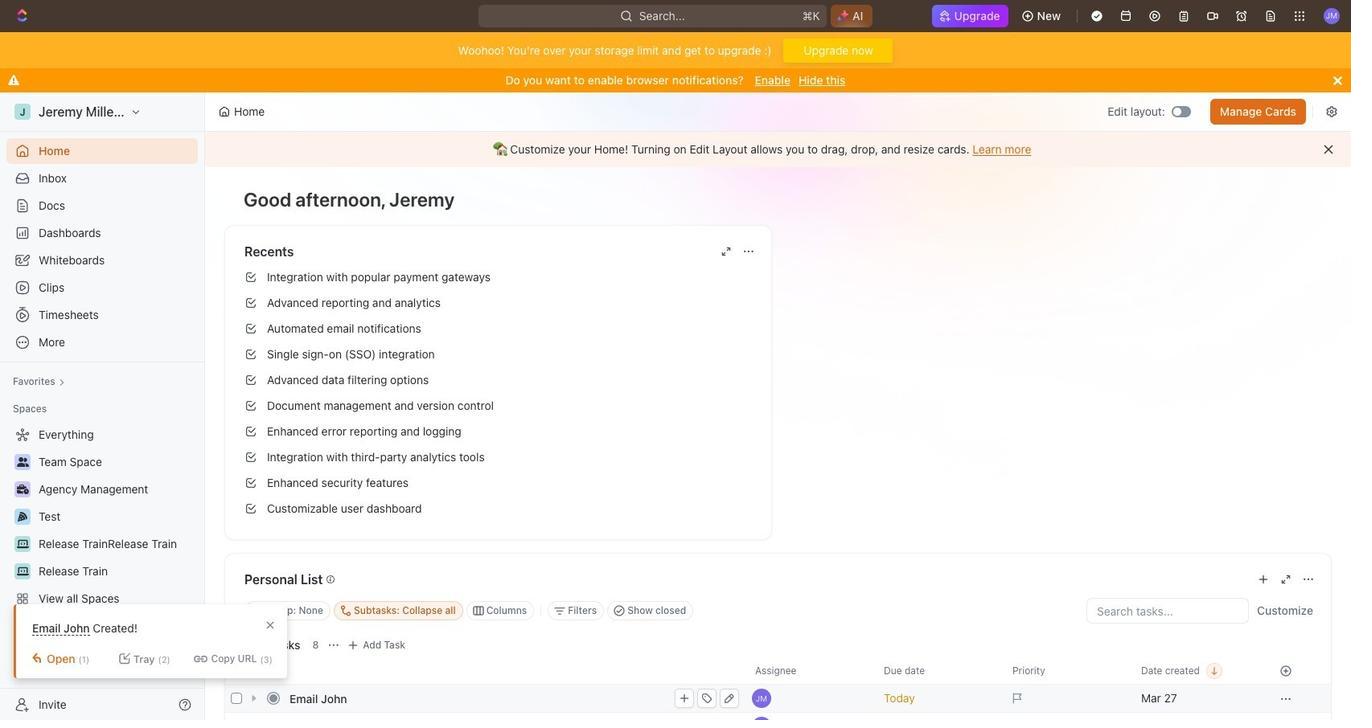 Task type: describe. For each thing, give the bounding box(es) containing it.
jeremy miller's workspace, , element
[[14, 104, 31, 120]]

Search tasks... text field
[[1088, 599, 1249, 624]]

pizza slice image
[[18, 513, 27, 522]]

sidebar navigation
[[0, 93, 208, 721]]

user group image
[[16, 458, 29, 467]]



Task type: locate. For each thing, give the bounding box(es) containing it.
0 vertical spatial laptop code image
[[16, 540, 29, 550]]

2 laptop code image from the top
[[16, 567, 29, 577]]

business time image
[[16, 485, 29, 495]]

alert
[[205, 132, 1352, 167]]

1 vertical spatial laptop code image
[[16, 567, 29, 577]]

laptop code image
[[16, 540, 29, 550], [16, 567, 29, 577]]

tree
[[6, 422, 198, 640]]

1 laptop code image from the top
[[16, 540, 29, 550]]

tree inside sidebar navigation
[[6, 422, 198, 640]]



Task type: vqa. For each thing, say whether or not it's contained in the screenshot.
‎Task 1 ‎Task
no



